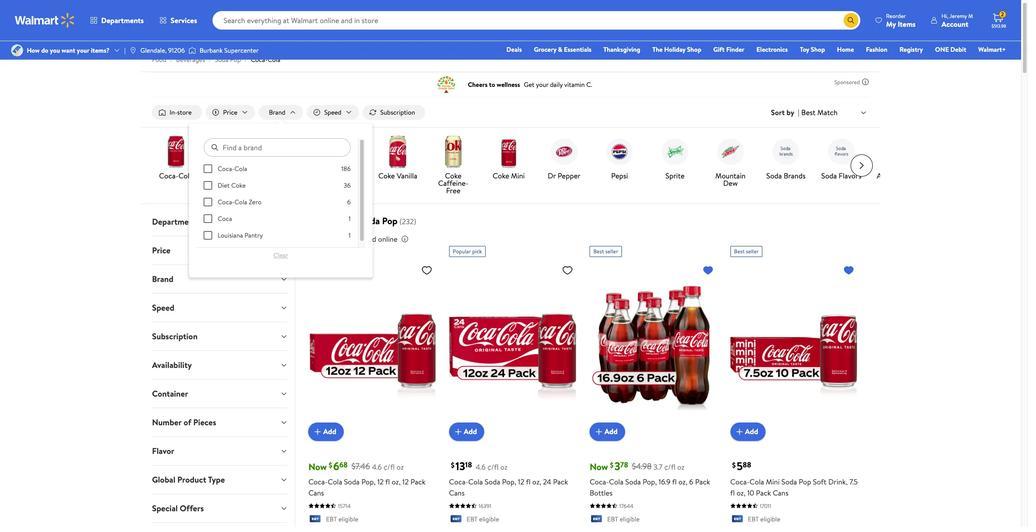 Task type: describe. For each thing, give the bounding box(es) containing it.
1 / from the left
[[170, 55, 173, 64]]

cola inside $ 13 18 4.6 ¢/fl oz coca-cola soda pop, 12 fl oz, 24 pack cans
[[469, 477, 483, 487]]

cola up the coca-cola zero
[[235, 164, 248, 173]]

add for 3
[[605, 427, 618, 437]]

burbank supercenter
[[200, 46, 259, 55]]

coke for coke mini
[[493, 171, 510, 181]]

ebt image for 3
[[590, 515, 604, 524]]

beverages link
[[176, 55, 205, 64]]

container
[[152, 388, 188, 400]]

soda inside all soda pop link
[[888, 171, 903, 181]]

brand inside sort and filter section element
[[269, 108, 286, 117]]

brands
[[784, 171, 806, 181]]

now for 3
[[590, 460, 609, 473]]

mountain
[[716, 171, 746, 181]]

walmart+ link
[[975, 44, 1011, 55]]

burbank
[[200, 46, 223, 55]]

container button
[[145, 380, 295, 408]]

dr pepper
[[548, 171, 581, 181]]

food link
[[152, 55, 166, 64]]

number of pieces
[[152, 417, 216, 428]]

cola down coca cola "image"
[[179, 171, 193, 181]]

oz, inside the now $ 6 68 $7.46 4.6 ¢/fl oz coca-cola soda pop, 12 fl oz, 12 pack cans
[[392, 477, 401, 487]]

coca-cola soda pop, 12 fl oz, 24 pack cans image
[[449, 261, 577, 434]]

soda brands image
[[770, 135, 803, 168]]

subscription tab
[[145, 322, 295, 351]]

18
[[466, 460, 472, 470]]

deals link
[[503, 44, 527, 55]]

0 horizontal spatial mini
[[511, 171, 525, 181]]

ebt image for 6
[[309, 515, 323, 524]]

soda right in
[[360, 215, 380, 227]]

&
[[558, 45, 563, 54]]

special
[[152, 503, 178, 514]]

departments inside popup button
[[101, 15, 144, 25]]

departments inside dropdown button
[[152, 216, 200, 228]]

2 shop from the left
[[812, 45, 826, 54]]

brand button inside sort and filter section element
[[259, 105, 303, 120]]

my
[[887, 19, 897, 29]]

pop, for 3
[[643, 477, 657, 487]]

diet down diet coke image
[[216, 171, 229, 181]]

4 ebt eligible from the left
[[749, 515, 781, 524]]

coke mini
[[493, 171, 525, 181]]

0 horizontal spatial coca-cola link
[[152, 135, 200, 181]]

4.6 inside the now $ 6 68 $7.46 4.6 ¢/fl oz coca-cola soda pop, 12 fl oz, 12 pack cans
[[372, 462, 382, 472]]

 image for how do you want your items?
[[11, 44, 23, 56]]

pepsi link
[[596, 135, 644, 181]]

10
[[748, 488, 755, 498]]

mountain dew link
[[707, 135, 755, 189]]

mountain dew image
[[714, 135, 748, 168]]

ebt image for 18
[[449, 515, 463, 524]]

food
[[152, 55, 166, 64]]

hi, jeremy m account
[[942, 12, 974, 29]]

best for $7.46
[[312, 247, 323, 255]]

best match
[[802, 107, 838, 117]]

offers
[[180, 503, 204, 514]]

diet coke link
[[208, 135, 256, 181]]

coke vanilla image
[[382, 135, 415, 168]]

add to cart image for $
[[594, 426, 605, 437]]

clear
[[274, 251, 289, 260]]

one
[[936, 45, 950, 54]]

one debit link
[[932, 44, 971, 55]]

eligible for 18
[[479, 515, 499, 524]]

product
[[178, 474, 206, 486]]

coca- inside coca-cola mini soda pop soft drink, 7.5 fl oz, 10 pack cans
[[731, 477, 750, 487]]

home
[[838, 45, 855, 54]]

of
[[184, 417, 191, 428]]

sort and filter section element
[[141, 98, 881, 127]]

price inside tab
[[152, 245, 171, 256]]

services
[[171, 15, 197, 25]]

remove from favorites list, coca-cola soda pop, 16.9 fl oz, 6 pack bottles image
[[703, 265, 714, 276]]

walmart image
[[15, 13, 75, 28]]

number
[[152, 417, 182, 428]]

flavor tab
[[145, 437, 295, 465]]

cans inside the now $ 6 68 $7.46 4.6 ¢/fl oz coca-cola soda pop, 12 fl oz, 12 pack cans
[[309, 488, 324, 498]]

0 horizontal spatial speed button
[[145, 294, 295, 322]]

louisiana pantry
[[218, 231, 263, 240]]

sort
[[772, 107, 785, 117]]

brand inside "tab"
[[152, 273, 174, 285]]

dew
[[724, 178, 738, 188]]

grocery & essentials
[[534, 45, 592, 54]]

15714
[[338, 502, 351, 510]]

hi,
[[942, 12, 949, 20]]

availability tab
[[145, 351, 295, 379]]

cola inside coca-cola mini soda pop soft drink, 7.5 fl oz, 10 pack cans
[[750, 477, 765, 487]]

toy shop link
[[796, 44, 830, 55]]

seller for 6
[[324, 247, 337, 255]]

¢/fl for 6
[[384, 462, 395, 472]]

soda inside soda brands link
[[767, 171, 783, 181]]

ebt for 6
[[326, 515, 337, 524]]

popular
[[453, 247, 471, 255]]

ebt for 3
[[608, 515, 619, 524]]

coke caffeine- free link
[[430, 135, 478, 196]]

pieces
[[193, 417, 216, 428]]

sprite
[[666, 171, 685, 181]]

availability button
[[145, 351, 295, 379]]

remove from favorites list, coca-cola mini soda pop soft drink, 7.5 fl oz, 10 pack cans image
[[844, 265, 855, 276]]

one debit
[[936, 45, 967, 54]]

4 ebt image from the left
[[731, 515, 745, 524]]

add for 18
[[464, 427, 477, 437]]

coca-cola in soda pop (232)
[[307, 215, 417, 227]]

clear button
[[204, 248, 358, 263]]

the holiday shop link
[[649, 44, 706, 55]]

cola left in
[[330, 215, 349, 227]]

91206
[[168, 46, 185, 55]]

$ inside $ 5 88
[[733, 460, 736, 470]]

coca-cola soda pop, 16.9 fl oz, 6 pack bottles image
[[590, 261, 718, 434]]

coca-cola mini soda pop soft drink, 7.5 fl oz, 10 pack cans
[[731, 477, 859, 498]]

pop, for 6
[[362, 477, 376, 487]]

debit
[[951, 45, 967, 54]]

| inside sort and filter section element
[[799, 107, 800, 117]]

flavors
[[839, 171, 862, 181]]

Walmart Site-Wide search field
[[213, 11, 861, 30]]

glendale, 91206
[[141, 46, 185, 55]]

gift finder
[[714, 45, 745, 54]]

68
[[340, 460, 348, 470]]

soda down burbank supercenter
[[215, 55, 229, 64]]

coke caffeine- free
[[438, 171, 469, 196]]

best seller for 3
[[594, 247, 619, 255]]

number of pieces tab
[[145, 408, 295, 437]]

fl inside coca-cola mini soda pop soft drink, 7.5 fl oz, 10 pack cans
[[731, 488, 735, 498]]

oz, inside coca-cola mini soda pop soft drink, 7.5 fl oz, 10 pack cans
[[737, 488, 746, 498]]

pepsi image
[[604, 135, 637, 168]]

coke for coke cherry
[[322, 171, 339, 181]]

how
[[27, 46, 40, 55]]

price tab
[[145, 236, 295, 265]]

17644
[[620, 502, 634, 510]]

soda inside the now $ 6 68 $7.46 4.6 ¢/fl oz coca-cola soda pop, 12 fl oz, 12 pack cans
[[344, 477, 360, 487]]

global product type tab
[[145, 466, 295, 494]]

speed button inside sort and filter section element
[[307, 105, 359, 120]]

$ inside the now $ 6 68 $7.46 4.6 ¢/fl oz coca-cola soda pop, 12 fl oz, 12 pack cans
[[329, 460, 333, 470]]

¢/fl for 3
[[665, 462, 676, 472]]

soda pop link
[[215, 55, 241, 64]]

1 shop from the left
[[688, 45, 702, 54]]

oz for 6
[[397, 462, 404, 472]]

pack inside now $ 3 78 $4.98 3.7 ¢/fl oz coca-cola soda pop, 16.9 fl oz, 6 pack bottles
[[696, 477, 711, 487]]

add to favorites list, coca-cola soda pop, 12 fl oz, 12 pack cans image
[[422, 265, 433, 276]]

caffeine-
[[438, 178, 469, 188]]

registry link
[[896, 44, 928, 55]]

coke mini link
[[485, 135, 533, 181]]

all
[[878, 171, 886, 181]]

6 inside the now $ 6 68 $7.46 4.6 ¢/fl oz coca-cola soda pop, 12 fl oz, 12 pack cans
[[334, 458, 340, 474]]

0 vertical spatial price button
[[206, 105, 255, 120]]

now for 6
[[309, 460, 327, 473]]

subscription inside dropdown button
[[152, 331, 198, 342]]

oz inside $ 13 18 4.6 ¢/fl oz coca-cola soda pop, 12 fl oz, 24 pack cans
[[501, 462, 508, 472]]

drink,
[[829, 477, 848, 487]]

best seller for 6
[[312, 247, 337, 255]]

legal information image
[[402, 235, 409, 243]]

you
[[50, 46, 60, 55]]

online
[[378, 234, 398, 244]]

best match button
[[800, 106, 870, 118]]

cans inside coca-cola mini soda pop soft drink, 7.5 fl oz, 10 pack cans
[[773, 488, 789, 498]]

coca-cola soda pop, 12 fl oz, 12 pack cans image
[[309, 261, 436, 434]]

account
[[942, 19, 969, 29]]

pack inside the now $ 6 68 $7.46 4.6 ¢/fl oz coca-cola soda pop, 12 fl oz, 12 pack cans
[[411, 477, 426, 487]]

dr
[[548, 171, 556, 181]]

soda inside coca-cola mini soda pop soft drink, 7.5 fl oz, 10 pack cans
[[782, 477, 798, 487]]

gift
[[714, 45, 725, 54]]

food / beverages / soda pop / coca-cola
[[152, 55, 281, 64]]

electronics link
[[753, 44, 793, 55]]

in-
[[170, 108, 177, 117]]

availability
[[152, 359, 192, 371]]

dr pepper link
[[541, 135, 589, 181]]

coke zero image
[[271, 135, 304, 168]]

pepper
[[558, 171, 581, 181]]

next slide for chipmodulewithimages list image
[[851, 155, 874, 177]]

16.9
[[659, 477, 671, 487]]

$ inside $ 13 18 4.6 ¢/fl oz coca-cola soda pop, 12 fl oz, 24 pack cans
[[451, 460, 455, 470]]



Task type: vqa. For each thing, say whether or not it's contained in the screenshot.


Task type: locate. For each thing, give the bounding box(es) containing it.
2 best seller from the left
[[594, 247, 619, 255]]

1 horizontal spatial price
[[223, 108, 238, 117]]

price button down departments tab on the left of page
[[145, 236, 295, 265]]

pepsi
[[612, 171, 629, 181]]

ebt eligible down 17011
[[749, 515, 781, 524]]

in-store button
[[152, 105, 202, 120]]

3 $ from the left
[[610, 460, 614, 470]]

$ left 13
[[451, 460, 455, 470]]

0 horizontal spatial oz
[[397, 462, 404, 472]]

shop right the holiday
[[688, 45, 702, 54]]

2 add from the left
[[464, 427, 477, 437]]

0 vertical spatial coca-cola link
[[251, 55, 281, 64]]

best for $4.98
[[594, 247, 605, 255]]

 image
[[129, 47, 137, 54]]

 image right 91206
[[189, 46, 196, 55]]

soft
[[814, 477, 827, 487]]

soda inside now $ 3 78 $4.98 3.7 ¢/fl oz coca-cola soda pop, 16.9 fl oz, 6 pack bottles
[[626, 477, 641, 487]]

1 horizontal spatial mini
[[767, 477, 780, 487]]

3 add button from the left
[[590, 423, 626, 441]]

thanksgiving
[[604, 45, 641, 54]]

coke left vanilla
[[379, 171, 395, 181]]

best seller
[[312, 247, 337, 255], [594, 247, 619, 255], [735, 247, 760, 255]]

coke caffeine-free image
[[437, 135, 470, 168]]

1 for louisiana pantry
[[349, 231, 351, 240]]

1 12 from the left
[[378, 477, 384, 487]]

add button for 18
[[449, 423, 485, 441]]

Find a brand search field
[[204, 138, 351, 157]]

diet inside group
[[218, 181, 230, 190]]

shop right toy
[[812, 45, 826, 54]]

12
[[378, 477, 384, 487], [403, 477, 409, 487], [518, 477, 525, 487]]

1 horizontal spatial seller
[[606, 247, 619, 255]]

coca-
[[251, 55, 268, 64], [218, 164, 235, 173], [159, 171, 179, 181], [218, 198, 235, 207], [307, 215, 330, 227], [309, 477, 328, 487], [449, 477, 469, 487], [590, 477, 610, 487], [731, 477, 750, 487]]

6 down "36"
[[348, 198, 351, 207]]

price when purchased online
[[307, 234, 398, 244]]

1 horizontal spatial  image
[[189, 46, 196, 55]]

4 add button from the left
[[731, 423, 766, 441]]

dr pepper image
[[548, 135, 581, 168]]

0 horizontal spatial brand
[[152, 273, 174, 285]]

now left "68"
[[309, 460, 327, 473]]

soda left flavors
[[822, 171, 838, 181]]

1 vertical spatial price
[[307, 234, 323, 244]]

4 add from the left
[[746, 427, 759, 437]]

1 now from the left
[[309, 460, 327, 473]]

sprite image
[[659, 135, 692, 168]]

1 cans from the left
[[309, 488, 324, 498]]

seller for 3
[[606, 247, 619, 255]]

3 pop, from the left
[[643, 477, 657, 487]]

1 vertical spatial 6
[[334, 458, 340, 474]]

coca-cola mini soda pop soft drink, 7.5 fl oz, 10 pack cans image
[[731, 261, 859, 434]]

¢/fl right 3.7 at bottom right
[[665, 462, 676, 472]]

4.6 right $7.46
[[372, 462, 382, 472]]

1 ebt from the left
[[326, 515, 337, 524]]

0 horizontal spatial subscription
[[152, 331, 198, 342]]

4.6 inside $ 13 18 4.6 ¢/fl oz coca-cola soda pop, 12 fl oz, 24 pack cans
[[476, 462, 486, 472]]

speed inside sort and filter section element
[[324, 108, 342, 117]]

3 cans from the left
[[773, 488, 789, 498]]

cola up the 10
[[750, 477, 765, 487]]

add button up "68"
[[309, 423, 344, 441]]

2 horizontal spatial 6
[[690, 477, 694, 487]]

eligible down 17011
[[761, 515, 781, 524]]

1 horizontal spatial speed
[[324, 108, 342, 117]]

add to favorites list, coca-cola soda pop, 12 fl oz, 24 pack cans image
[[562, 265, 574, 276]]

beverages
[[176, 55, 205, 64]]

oz, inside now $ 3 78 $4.98 3.7 ¢/fl oz coca-cola soda pop, 16.9 fl oz, 6 pack bottles
[[679, 477, 688, 487]]

supercenter
[[224, 46, 259, 55]]

2 horizontal spatial cans
[[773, 488, 789, 498]]

0 vertical spatial speed
[[324, 108, 342, 117]]

0 vertical spatial speed button
[[307, 105, 359, 120]]

add for 6
[[323, 427, 337, 437]]

0 vertical spatial subscription
[[381, 108, 415, 117]]

ebt eligible for 18
[[467, 515, 499, 524]]

2 vertical spatial 6
[[690, 477, 694, 487]]

subscription
[[381, 108, 415, 117], [152, 331, 198, 342]]

1 horizontal spatial ¢/fl
[[488, 462, 499, 472]]

2 horizontal spatial seller
[[747, 247, 760, 255]]

1 add to cart image from the left
[[453, 426, 464, 437]]

in
[[351, 215, 358, 227]]

group containing coca-cola
[[204, 164, 351, 247]]

2 seller from the left
[[606, 247, 619, 255]]

pop, left 16.9
[[643, 477, 657, 487]]

1 vertical spatial brand
[[152, 273, 174, 285]]

2 horizontal spatial oz
[[678, 462, 685, 472]]

ebt for 18
[[467, 515, 478, 524]]

2 4.6 from the left
[[476, 462, 486, 472]]

0 vertical spatial |
[[124, 46, 126, 55]]

glendale,
[[141, 46, 167, 55]]

eligible down 16391
[[479, 515, 499, 524]]

1 vertical spatial mini
[[767, 477, 780, 487]]

special offers tab
[[145, 494, 295, 523]]

best
[[802, 107, 816, 117], [312, 247, 323, 255], [594, 247, 605, 255], [735, 247, 745, 255]]

cans inside $ 13 18 4.6 ¢/fl oz coca-cola soda pop, 12 fl oz, 24 pack cans
[[449, 488, 465, 498]]

now
[[309, 460, 327, 473], [590, 460, 609, 473]]

flavor
[[152, 445, 174, 457]]

price inside sort and filter section element
[[223, 108, 238, 117]]

oz right $7.46
[[397, 462, 404, 472]]

soda down the $4.98
[[626, 477, 641, 487]]

ebt eligible for 3
[[608, 515, 640, 524]]

2 ebt eligible from the left
[[467, 515, 499, 524]]

fl inside $ 13 18 4.6 ¢/fl oz coca-cola soda pop, 12 fl oz, 24 pack cans
[[526, 477, 531, 487]]

3 ebt eligible from the left
[[608, 515, 640, 524]]

6 inside group
[[348, 198, 351, 207]]

louisiana
[[218, 231, 243, 240]]

coca- inside $ 13 18 4.6 ¢/fl oz coca-cola soda pop, 12 fl oz, 24 pack cans
[[449, 477, 469, 487]]

3.7
[[654, 462, 663, 472]]

fl inside now $ 3 78 $4.98 3.7 ¢/fl oz coca-cola soda pop, 16.9 fl oz, 6 pack bottles
[[673, 477, 677, 487]]

1 best seller from the left
[[312, 247, 337, 255]]

1 vertical spatial coca-cola link
[[152, 135, 200, 181]]

speed inside tab
[[152, 302, 175, 314]]

coke for coke caffeine- free
[[445, 171, 462, 181]]

/ down 91206
[[170, 55, 173, 64]]

3 oz from the left
[[678, 462, 685, 472]]

diet coke
[[216, 171, 248, 181], [218, 181, 246, 190]]

None checkbox
[[204, 165, 212, 173], [204, 181, 212, 190], [204, 198, 212, 206], [204, 231, 212, 240], [204, 165, 212, 173], [204, 181, 212, 190], [204, 198, 212, 206], [204, 231, 212, 240]]

coca-cola zero
[[218, 198, 262, 207]]

2 1 from the top
[[349, 231, 351, 240]]

pop,
[[362, 477, 376, 487], [502, 477, 517, 487], [643, 477, 657, 487]]

coke mini image
[[493, 135, 526, 168]]

pack inside coca-cola mini soda pop soft drink, 7.5 fl oz, 10 pack cans
[[757, 488, 772, 498]]

1 vertical spatial price button
[[145, 236, 295, 265]]

0 horizontal spatial 12
[[378, 477, 384, 487]]

0 horizontal spatial add to cart image
[[453, 426, 464, 437]]

add
[[323, 427, 337, 437], [464, 427, 477, 437], [605, 427, 618, 437], [746, 427, 759, 437]]

 image for burbank supercenter
[[189, 46, 196, 55]]

soda left the brands
[[767, 171, 783, 181]]

eligible for 3
[[620, 515, 640, 524]]

now inside the now $ 6 68 $7.46 4.6 ¢/fl oz coca-cola soda pop, 12 fl oz, 12 pack cans
[[309, 460, 327, 473]]

add to cart image
[[312, 426, 323, 437], [735, 426, 746, 437]]

Search search field
[[213, 11, 861, 30]]

2 add to cart image from the left
[[594, 426, 605, 437]]

0 horizontal spatial now
[[309, 460, 327, 473]]

| right by on the right of the page
[[799, 107, 800, 117]]

1 add button from the left
[[309, 423, 344, 441]]

speed tab
[[145, 294, 295, 322]]

1 for coca
[[349, 214, 351, 223]]

speed button
[[307, 105, 359, 120], [145, 294, 295, 322]]

match
[[818, 107, 838, 117]]

3 ebt image from the left
[[590, 515, 604, 524]]

pop
[[230, 55, 241, 64], [905, 171, 918, 181], [382, 215, 398, 227], [800, 477, 812, 487]]

subscription up availability
[[152, 331, 198, 342]]

speed
[[324, 108, 342, 117], [152, 302, 175, 314]]

pop, inside now $ 3 78 $4.98 3.7 ¢/fl oz coca-cola soda pop, 16.9 fl oz, 6 pack bottles
[[643, 477, 657, 487]]

diet up the coca-cola zero
[[218, 181, 230, 190]]

best for 5
[[735, 247, 745, 255]]

1 $ from the left
[[329, 460, 333, 470]]

1 horizontal spatial coca-cola
[[218, 164, 248, 173]]

speed button down brand "tab"
[[145, 294, 295, 322]]

13
[[456, 458, 466, 474]]

0 vertical spatial departments
[[101, 15, 144, 25]]

cherry
[[341, 171, 363, 181]]

diet coke down diet coke image
[[216, 171, 248, 181]]

1 horizontal spatial subscription
[[381, 108, 415, 117]]

2 pop, from the left
[[502, 477, 517, 487]]

add button up 88
[[731, 423, 766, 441]]

flavor button
[[145, 437, 295, 465]]

$ left 5
[[733, 460, 736, 470]]

¢/fl right 18
[[488, 462, 499, 472]]

1 vertical spatial departments
[[152, 216, 200, 228]]

oz inside the now $ 6 68 $7.46 4.6 ¢/fl oz coca-cola soda pop, 12 fl oz, 12 pack cans
[[397, 462, 404, 472]]

1 horizontal spatial coca-cola link
[[251, 55, 281, 64]]

cola down 3
[[609, 477, 624, 487]]

global product type
[[152, 474, 225, 486]]

tab
[[145, 523, 295, 527]]

fashion
[[867, 45, 888, 54]]

2 cans from the left
[[449, 488, 465, 498]]

want
[[62, 46, 75, 55]]

1 horizontal spatial 12
[[403, 477, 409, 487]]

soda right all on the right of the page
[[888, 171, 903, 181]]

(232)
[[400, 216, 417, 227]]

coca-cola up the coca-cola zero
[[218, 164, 248, 173]]

/ down "burbank"
[[209, 55, 211, 64]]

subscription button
[[363, 105, 426, 120]]

ebt eligible down 16391
[[467, 515, 499, 524]]

3 ebt from the left
[[608, 515, 619, 524]]

0 horizontal spatial seller
[[324, 247, 337, 255]]

coca-cola link down supercenter
[[251, 55, 281, 64]]

3 ¢/fl from the left
[[665, 462, 676, 472]]

your
[[77, 46, 89, 55]]

pop inside coca-cola mini soda pop soft drink, 7.5 fl oz, 10 pack cans
[[800, 477, 812, 487]]

0 vertical spatial brand button
[[259, 105, 303, 120]]

coke down diet coke image
[[231, 171, 248, 181]]

eligible down 15714
[[339, 515, 359, 524]]

0 vertical spatial brand
[[269, 108, 286, 117]]

0 horizontal spatial /
[[170, 55, 173, 64]]

0 horizontal spatial 6
[[334, 458, 340, 474]]

$4.98
[[632, 461, 652, 472]]

pop left soft
[[800, 477, 812, 487]]

$513.98
[[992, 23, 1007, 29]]

2 now from the left
[[590, 460, 609, 473]]

soda inside $ 13 18 4.6 ¢/fl oz coca-cola soda pop, 12 fl oz, 24 pack cans
[[485, 477, 501, 487]]

1 horizontal spatial /
[[209, 55, 211, 64]]

soda left soft
[[782, 477, 798, 487]]

2 ¢/fl from the left
[[488, 462, 499, 472]]

coca-cola link down in-store button
[[152, 135, 200, 181]]

in-store
[[170, 108, 192, 117]]

1 vertical spatial |
[[799, 107, 800, 117]]

coca-cola down coca cola "image"
[[159, 171, 193, 181]]

| right items? at the left of page
[[124, 46, 126, 55]]

pack inside $ 13 18 4.6 ¢/fl oz coca-cola soda pop, 12 fl oz, 24 pack cans
[[554, 477, 569, 487]]

1 add from the left
[[323, 427, 337, 437]]

diet coke up the coca-cola zero
[[218, 181, 246, 190]]

 image
[[11, 44, 23, 56], [189, 46, 196, 55]]

1 horizontal spatial brand
[[269, 108, 286, 117]]

1 down in
[[349, 231, 351, 240]]

price button
[[206, 105, 255, 120], [145, 236, 295, 265]]

1 ¢/fl from the left
[[384, 462, 395, 472]]

ebt eligible down 15714
[[326, 515, 359, 524]]

$ inside now $ 3 78 $4.98 3.7 ¢/fl oz coca-cola soda pop, 16.9 fl oz, 6 pack bottles
[[610, 460, 614, 470]]

3 seller from the left
[[747, 247, 760, 255]]

0 horizontal spatial |
[[124, 46, 126, 55]]

$ left 3
[[610, 460, 614, 470]]

3 / from the left
[[245, 55, 247, 64]]

gift finder link
[[710, 44, 749, 55]]

pop, inside $ 13 18 4.6 ¢/fl oz coca-cola soda pop, 12 fl oz, 24 pack cans
[[502, 477, 517, 487]]

1 oz from the left
[[397, 462, 404, 472]]

1 horizontal spatial speed button
[[307, 105, 359, 120]]

free
[[446, 185, 461, 196]]

0 horizontal spatial pop,
[[362, 477, 376, 487]]

2 horizontal spatial pop,
[[643, 477, 657, 487]]

1 vertical spatial subscription
[[152, 331, 198, 342]]

soda down $7.46
[[344, 477, 360, 487]]

1 horizontal spatial 6
[[348, 198, 351, 207]]

coca- inside the now $ 6 68 $7.46 4.6 ¢/fl oz coca-cola soda pop, 12 fl oz, 12 pack cans
[[309, 477, 328, 487]]

oz for 3
[[678, 462, 685, 472]]

2 horizontal spatial 12
[[518, 477, 525, 487]]

best inside popup button
[[802, 107, 816, 117]]

add button up 3
[[590, 423, 626, 441]]

None checkbox
[[204, 215, 212, 223]]

4.6 right 18
[[476, 462, 486, 472]]

pop left (232)
[[382, 215, 398, 227]]

add button for 3
[[590, 423, 626, 441]]

subscription up coke vanilla image
[[381, 108, 415, 117]]

2 add to cart image from the left
[[735, 426, 746, 437]]

1 vertical spatial 1
[[349, 231, 351, 240]]

all soda pop link
[[874, 135, 922, 181]]

soda up 16391
[[485, 477, 501, 487]]

2 ebt from the left
[[467, 515, 478, 524]]

coca- inside now $ 3 78 $4.98 3.7 ¢/fl oz coca-cola soda pop, 16.9 fl oz, 6 pack bottles
[[590, 477, 610, 487]]

departments tab
[[145, 208, 295, 236]]

cola inside now $ 3 78 $4.98 3.7 ¢/fl oz coca-cola soda pop, 16.9 fl oz, 6 pack bottles
[[609, 477, 624, 487]]

2 horizontal spatial price
[[307, 234, 323, 244]]

1 add to cart image from the left
[[312, 426, 323, 437]]

0 horizontal spatial shop
[[688, 45, 702, 54]]

3 best seller from the left
[[735, 247, 760, 255]]

oz
[[397, 462, 404, 472], [501, 462, 508, 472], [678, 462, 685, 472]]

0 horizontal spatial speed
[[152, 302, 175, 314]]

mini up 17011
[[767, 477, 780, 487]]

¢/fl inside the now $ 6 68 $7.46 4.6 ¢/fl oz coca-cola soda pop, 12 fl oz, 12 pack cans
[[384, 462, 395, 472]]

coke up free
[[445, 171, 462, 181]]

2 horizontal spatial ¢/fl
[[665, 462, 676, 472]]

4 eligible from the left
[[761, 515, 781, 524]]

0 horizontal spatial cans
[[309, 488, 324, 498]]

$7.46
[[352, 461, 370, 472]]

1 eligible from the left
[[339, 515, 359, 524]]

soda flavors image
[[825, 135, 859, 168]]

deals
[[507, 45, 522, 54]]

4 ebt from the left
[[749, 515, 759, 524]]

2 horizontal spatial /
[[245, 55, 247, 64]]

$ left "68"
[[329, 460, 333, 470]]

ebt eligible for 6
[[326, 515, 359, 524]]

0 vertical spatial 6
[[348, 198, 351, 207]]

5
[[737, 458, 743, 474]]

1 horizontal spatial pop,
[[502, 477, 517, 487]]

global product type button
[[145, 466, 295, 494]]

coke vanilla
[[379, 171, 418, 181]]

coke for coke vanilla
[[379, 171, 395, 181]]

home link
[[834, 44, 859, 55]]

group
[[204, 164, 351, 247]]

1 horizontal spatial add to cart image
[[735, 426, 746, 437]]

2 12 from the left
[[403, 477, 409, 487]]

eligible down 17644
[[620, 515, 640, 524]]

m
[[969, 12, 974, 20]]

1 up price when purchased online
[[349, 214, 351, 223]]

all soda pop
[[878, 171, 918, 181]]

oz, inside $ 13 18 4.6 ¢/fl oz coca-cola soda pop, 12 fl oz, 24 pack cans
[[533, 477, 542, 487]]

2 oz from the left
[[501, 462, 508, 472]]

cola inside the now $ 6 68 $7.46 4.6 ¢/fl oz coca-cola soda pop, 12 fl oz, 12 pack cans
[[328, 477, 343, 487]]

0 horizontal spatial  image
[[11, 44, 23, 56]]

0 horizontal spatial price
[[152, 245, 171, 256]]

ebt eligible down 17644
[[608, 515, 640, 524]]

0 horizontal spatial ¢/fl
[[384, 462, 395, 472]]

0 vertical spatial mini
[[511, 171, 525, 181]]

1 vertical spatial speed
[[152, 302, 175, 314]]

1 vertical spatial speed button
[[145, 294, 295, 322]]

2 $ from the left
[[451, 460, 455, 470]]

1 ebt image from the left
[[309, 515, 323, 524]]

0 horizontal spatial 4.6
[[372, 462, 382, 472]]

electronics
[[757, 45, 789, 54]]

¢/fl right $7.46
[[384, 462, 395, 472]]

6 right 16.9
[[690, 477, 694, 487]]

1
[[349, 214, 351, 223], [349, 231, 351, 240]]

coke cherry image
[[326, 135, 359, 168]]

1 seller from the left
[[324, 247, 337, 255]]

coke up the coca-cola zero
[[232, 181, 246, 190]]

1 horizontal spatial departments
[[152, 216, 200, 228]]

brand
[[269, 108, 286, 117], [152, 273, 174, 285]]

¢/fl inside $ 13 18 4.6 ¢/fl oz coca-cola soda pop, 12 fl oz, 24 pack cans
[[488, 462, 499, 472]]

¢/fl
[[384, 462, 395, 472], [488, 462, 499, 472], [665, 462, 676, 472]]

2 ebt image from the left
[[449, 515, 463, 524]]

now left 3
[[590, 460, 609, 473]]

1 horizontal spatial |
[[799, 107, 800, 117]]

subscription inside button
[[381, 108, 415, 117]]

88
[[743, 460, 752, 470]]

1 horizontal spatial 4.6
[[476, 462, 486, 472]]

1 vertical spatial brand button
[[145, 265, 295, 293]]

coke down coke mini image
[[493, 171, 510, 181]]

mini inside coca-cola mini soda pop soft drink, 7.5 fl oz, 10 pack cans
[[767, 477, 780, 487]]

container tab
[[145, 380, 295, 408]]

add to cart image for $7.46
[[312, 426, 323, 437]]

reorder
[[887, 12, 907, 20]]

oz right 18
[[501, 462, 508, 472]]

0 horizontal spatial coca-cola
[[159, 171, 193, 181]]

mini down coke mini image
[[511, 171, 525, 181]]

store
[[177, 108, 192, 117]]

grocery
[[534, 45, 557, 54]]

pop, down $7.46
[[362, 477, 376, 487]]

/ down supercenter
[[245, 55, 247, 64]]

3
[[615, 458, 621, 474]]

brand button up speed tab
[[145, 265, 295, 293]]

 image left the how
[[11, 44, 23, 56]]

brand button up find a brand search field
[[259, 105, 303, 120]]

fl inside the now $ 6 68 $7.46 4.6 ¢/fl oz coca-cola soda pop, 12 fl oz, 12 pack cans
[[386, 477, 390, 487]]

2 vertical spatial price
[[152, 245, 171, 256]]

diet coke image
[[215, 135, 248, 168]]

3 12 from the left
[[518, 477, 525, 487]]

jeremy
[[950, 12, 968, 20]]

oz inside now $ 3 78 $4.98 3.7 ¢/fl oz coca-cola soda pop, 16.9 fl oz, 6 pack bottles
[[678, 462, 685, 472]]

ebt image
[[309, 515, 323, 524], [449, 515, 463, 524], [590, 515, 604, 524], [731, 515, 745, 524]]

price button up diet coke image
[[206, 105, 255, 120]]

1 pop, from the left
[[362, 477, 376, 487]]

6 left $7.46
[[334, 458, 340, 474]]

3 eligible from the left
[[620, 515, 640, 524]]

12 inside $ 13 18 4.6 ¢/fl oz coca-cola soda pop, 12 fl oz, 24 pack cans
[[518, 477, 525, 487]]

search icon image
[[848, 17, 855, 24]]

vanilla
[[397, 171, 418, 181]]

1 horizontal spatial shop
[[812, 45, 826, 54]]

cola down "68"
[[328, 477, 343, 487]]

grocery & essentials link
[[530, 44, 596, 55]]

2 / from the left
[[209, 55, 211, 64]]

add to cart image
[[453, 426, 464, 437], [594, 426, 605, 437]]

4 $ from the left
[[733, 460, 736, 470]]

add button up 18
[[449, 423, 485, 441]]

ad disclaimer and feedback for skylinedisplayad image
[[862, 78, 870, 86]]

0 horizontal spatial add to cart image
[[312, 426, 323, 437]]

pop, inside the now $ 6 68 $7.46 4.6 ¢/fl oz coca-cola soda pop, 12 fl oz, 12 pack cans
[[362, 477, 376, 487]]

2 add button from the left
[[449, 423, 485, 441]]

pop down supercenter
[[230, 55, 241, 64]]

pop, left 24
[[502, 477, 517, 487]]

popular pick
[[453, 247, 482, 255]]

1 ebt eligible from the left
[[326, 515, 359, 524]]

eligible for 6
[[339, 515, 359, 524]]

2 eligible from the left
[[479, 515, 499, 524]]

oz right 3.7 at bottom right
[[678, 462, 685, 472]]

¢/fl inside now $ 3 78 $4.98 3.7 ¢/fl oz coca-cola soda pop, 16.9 fl oz, 6 pack bottles
[[665, 462, 676, 472]]

add button for 6
[[309, 423, 344, 441]]

2 horizontal spatial best seller
[[735, 247, 760, 255]]

diet coke inside diet coke link
[[216, 171, 248, 181]]

6 inside now $ 3 78 $4.98 3.7 ¢/fl oz coca-cola soda pop, 16.9 fl oz, 6 pack bottles
[[690, 477, 694, 487]]

1 4.6 from the left
[[372, 462, 382, 472]]

brand tab
[[145, 265, 295, 293]]

cola down 18
[[469, 477, 483, 487]]

0 horizontal spatial departments
[[101, 15, 144, 25]]

1 horizontal spatial add to cart image
[[594, 426, 605, 437]]

items
[[898, 19, 916, 29]]

24
[[543, 477, 552, 487]]

soda brands
[[767, 171, 806, 181]]

coca cola image
[[160, 135, 193, 168]]

soda inside soda flavors link
[[822, 171, 838, 181]]

soda flavors
[[822, 171, 862, 181]]

1 1 from the top
[[349, 214, 351, 223]]

reorder my items
[[887, 12, 916, 29]]

1 horizontal spatial now
[[590, 460, 609, 473]]

coke left 186
[[322, 171, 339, 181]]

add to cart image for 5
[[735, 426, 746, 437]]

1 horizontal spatial best seller
[[594, 247, 619, 255]]

0 vertical spatial price
[[223, 108, 238, 117]]

coke inside coke caffeine- free
[[445, 171, 462, 181]]

speed button up coke cherry image
[[307, 105, 359, 120]]

0 horizontal spatial best seller
[[312, 247, 337, 255]]

finder
[[727, 45, 745, 54]]

now inside now $ 3 78 $4.98 3.7 ¢/fl oz coca-cola soda pop, 16.9 fl oz, 6 pack bottles
[[590, 460, 609, 473]]

1 horizontal spatial cans
[[449, 488, 465, 498]]

3 add from the left
[[605, 427, 618, 437]]

0 vertical spatial 1
[[349, 214, 351, 223]]

soda brands link
[[763, 135, 811, 181]]

bottles
[[590, 488, 613, 498]]

coca-cola
[[218, 164, 248, 173], [159, 171, 193, 181]]

cola right soda pop link at top
[[268, 55, 281, 64]]

add to cart image for 13
[[453, 426, 464, 437]]

pop right all on the right of the page
[[905, 171, 918, 181]]

78
[[621, 460, 629, 470]]

1 horizontal spatial oz
[[501, 462, 508, 472]]

cola left the zero
[[235, 198, 248, 207]]

now $ 6 68 $7.46 4.6 ¢/fl oz coca-cola soda pop, 12 fl oz, 12 pack cans
[[309, 458, 426, 498]]



